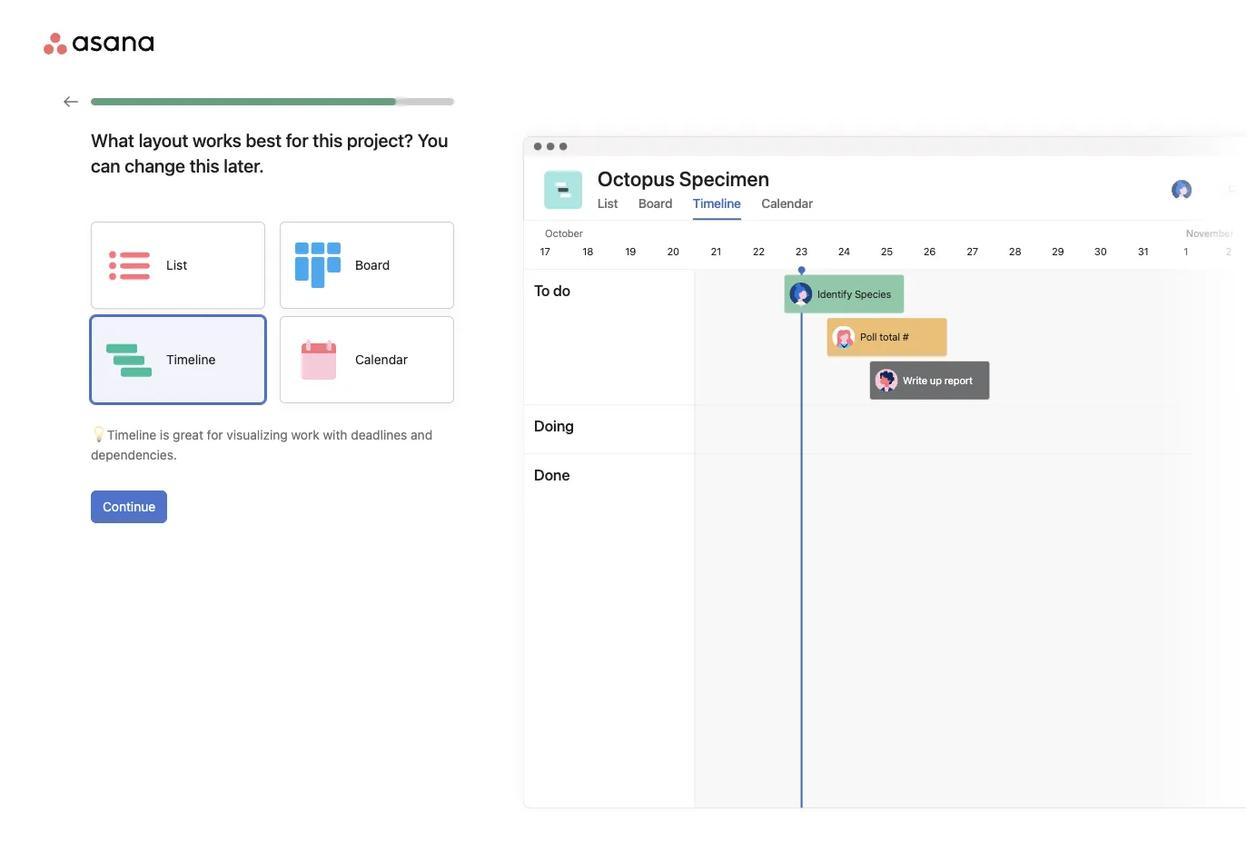 Task type: locate. For each thing, give the bounding box(es) containing it.
1 horizontal spatial for
[[286, 129, 308, 150]]

you
[[418, 129, 448, 150]]

list
[[598, 195, 618, 210], [166, 258, 187, 273]]

2 horizontal spatial timeline
[[693, 195, 741, 210]]

2 vertical spatial timeline
[[107, 427, 156, 442]]

change
[[125, 154, 185, 176]]

0 horizontal spatial timeline
[[107, 427, 156, 442]]

for
[[286, 129, 308, 150], [207, 427, 223, 442]]

for right great
[[207, 427, 223, 442]]

for inside 💡 timeline is great for visualizing work with deadlines and dependencies.
[[207, 427, 223, 442]]

for left this at the top left
[[286, 129, 308, 150]]

1 vertical spatial calendar
[[355, 352, 408, 367]]

23
[[796, 245, 808, 257]]

poll total #
[[860, 331, 909, 343]]

#
[[903, 331, 909, 343]]

for for best
[[286, 129, 308, 150]]

calendar
[[762, 195, 813, 210], [355, 352, 408, 367]]

0 vertical spatial timeline
[[693, 195, 741, 210]]

board
[[639, 195, 673, 210], [355, 258, 390, 273]]

1 vertical spatial for
[[207, 427, 223, 442]]

november
[[1186, 227, 1234, 240]]

27
[[967, 245, 978, 257]]

timeline down octopus specimen at top
[[693, 195, 741, 210]]

0 horizontal spatial calendar
[[355, 352, 408, 367]]

timeline
[[693, 195, 741, 210], [166, 352, 216, 367], [107, 427, 156, 442]]

works
[[193, 129, 241, 150]]

layout
[[139, 129, 188, 150]]

17
[[540, 245, 550, 257]]

for for great
[[207, 427, 223, 442]]

calendar up 23
[[762, 195, 813, 210]]

species
[[855, 288, 891, 300]]

22
[[753, 245, 765, 257]]

october
[[545, 227, 583, 240]]

timeline up dependencies.
[[107, 427, 156, 442]]

asana image
[[44, 33, 154, 55]]

what
[[91, 129, 134, 150]]

calendar up deadlines
[[355, 352, 408, 367]]

timeline inside 💡 timeline is great for visualizing work with deadlines and dependencies.
[[107, 427, 156, 442]]

1 horizontal spatial board
[[639, 195, 673, 210]]

26
[[924, 245, 936, 257]]

0 vertical spatial for
[[286, 129, 308, 150]]

0 horizontal spatial for
[[207, 427, 223, 442]]

timeline up great
[[166, 352, 216, 367]]

great
[[173, 427, 203, 442]]

1 horizontal spatial timeline
[[166, 352, 216, 367]]

💡 timeline is great for visualizing work with deadlines and dependencies.
[[91, 427, 433, 462]]

identify
[[818, 288, 852, 300]]

0 vertical spatial board
[[639, 195, 673, 210]]

24
[[838, 245, 850, 257]]

this later.
[[190, 154, 264, 176]]

for inside what layout works best for this project? you can change this later.
[[286, 129, 308, 150]]

doing
[[534, 417, 574, 434]]

1 horizontal spatial calendar
[[762, 195, 813, 210]]

1 horizontal spatial list
[[598, 195, 618, 210]]

deadlines
[[351, 427, 407, 442]]

0 vertical spatial calendar
[[762, 195, 813, 210]]

1 vertical spatial timeline
[[166, 352, 216, 367]]

31
[[1138, 245, 1149, 257]]

up
[[930, 374, 942, 386]]

28
[[1009, 245, 1021, 257]]

1 vertical spatial list
[[166, 258, 187, 273]]

0 horizontal spatial board
[[355, 258, 390, 273]]



Task type: vqa. For each thing, say whether or not it's contained in the screenshot.
the visualizing
yes



Task type: describe. For each thing, give the bounding box(es) containing it.
dependencies.
[[91, 447, 177, 462]]

21
[[711, 245, 721, 257]]

project?
[[347, 129, 413, 150]]

is
[[160, 427, 169, 442]]

go back image
[[64, 94, 78, 109]]

with
[[323, 427, 347, 442]]

write up report
[[903, 374, 973, 386]]

to do
[[534, 281, 571, 299]]

25
[[881, 245, 893, 257]]

continue button
[[91, 491, 167, 523]]

29
[[1052, 245, 1064, 257]]

done
[[534, 466, 570, 483]]

what layout works best for this project? you can change this later.
[[91, 129, 448, 176]]

2
[[1226, 245, 1232, 257]]

total
[[880, 331, 900, 343]]

visualizing
[[227, 427, 288, 442]]

octopus specimen
[[598, 167, 769, 191]]

19
[[625, 245, 636, 257]]

poll
[[860, 331, 877, 343]]

1
[[1184, 245, 1188, 257]]

0 horizontal spatial list
[[166, 258, 187, 273]]

continue
[[103, 499, 155, 514]]

timelinemulticoloricon image
[[556, 182, 571, 198]]

identify species
[[818, 288, 891, 300]]

20
[[667, 245, 679, 257]]

30
[[1095, 245, 1107, 257]]

💡
[[91, 427, 104, 442]]

write
[[903, 374, 927, 386]]

work
[[291, 427, 319, 442]]

and
[[411, 427, 433, 442]]

1 vertical spatial board
[[355, 258, 390, 273]]

best
[[246, 129, 282, 150]]

this
[[313, 129, 343, 150]]

18
[[583, 245, 593, 257]]

0 vertical spatial list
[[598, 195, 618, 210]]

can
[[91, 154, 120, 176]]

report
[[945, 374, 973, 386]]



